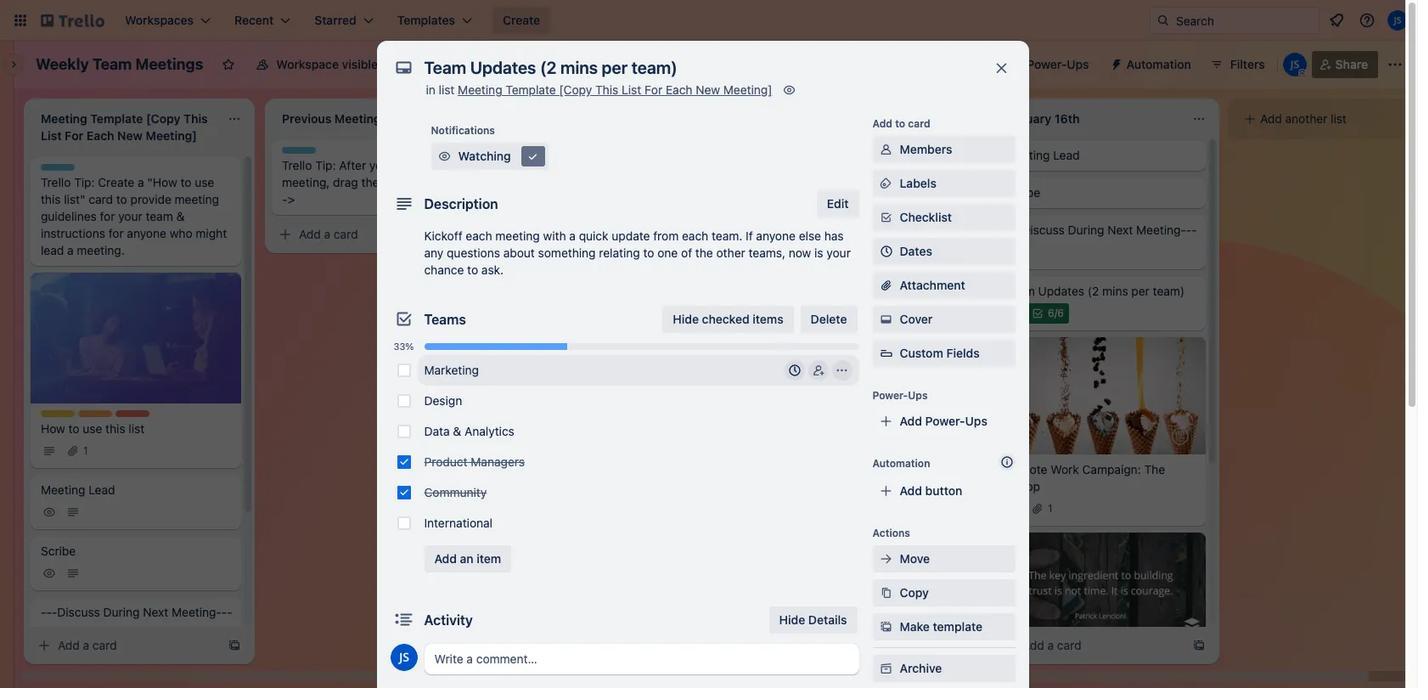 Task type: locate. For each thing, give the bounding box(es) containing it.
0 horizontal spatial team)
[[912, 284, 944, 298]]

meeting lead for 'january 16th' text field at the top right
[[1006, 148, 1080, 162]]

meetings
[[136, 55, 203, 73]]

weekly team meetings
[[36, 55, 203, 73]]

& right the data
[[453, 424, 462, 438]]

here.
[[449, 175, 477, 189]]

None text field
[[416, 53, 977, 83]]

card inside trello tip: create a "how to use this list" card to provide meeting guidelines for your team & instructions for anyone who might lead a meeting.
[[89, 192, 113, 206]]

per
[[891, 284, 909, 298], [1132, 284, 1150, 298]]

list"
[[64, 192, 85, 206]]

create from template… image for previous meetings ---> text field
[[469, 228, 483, 241]]

1 vertical spatial for
[[109, 226, 124, 240]]

lead down january 30th text box
[[571, 148, 598, 162]]

1 horizontal spatial (2
[[1088, 284, 1100, 298]]

0 vertical spatial jacob simon (jacobsimon16) image
[[1388, 10, 1409, 31]]

add a card link for the meeting template [copy this list for each new meeting] text box create from template… icon
[[31, 634, 221, 658]]

0 horizontal spatial trello
[[41, 175, 71, 189]]

0 vertical spatial power-ups
[[1027, 57, 1090, 71]]

---discuss during next meeting--- link
[[513, 215, 724, 269], [754, 215, 972, 269], [996, 215, 1206, 269], [31, 597, 241, 651]]

your inside kickoff each meeting with a quick update from each team. if anyone else has any questions about something relating to one of the other teams, now is your chance to ask.
[[827, 246, 851, 260]]

1 vertical spatial jacob simon (jacobsimon16) image
[[1284, 53, 1307, 76]]

jacob simon (jacobsimon16) image right open information menu icon
[[1388, 10, 1409, 31]]

0 vertical spatial ups
[[1067, 57, 1090, 71]]

next for january 23rd text field
[[867, 223, 892, 237]]

jacob simon (jacobsimon16) image right filters
[[1284, 53, 1307, 76]]

1 mins from the left
[[862, 284, 888, 298]]

discuss
[[540, 223, 583, 237], [781, 223, 824, 237], [1022, 223, 1065, 237], [57, 605, 100, 619]]

1 vertical spatial power-ups
[[873, 389, 928, 402]]

0 vertical spatial trello
[[282, 158, 312, 172]]

something
[[538, 246, 596, 260]]

product managers
[[424, 455, 525, 469]]

meeting up might
[[175, 192, 219, 206]]

share
[[1336, 57, 1369, 71]]

hide for hide checked items
[[673, 312, 699, 326]]

a
[[425, 158, 432, 172], [138, 175, 144, 189], [324, 227, 331, 241], [570, 229, 576, 243], [67, 243, 74, 257], [83, 638, 89, 653], [565, 638, 572, 653], [1048, 638, 1055, 653]]

hide inside hide details link
[[780, 613, 806, 627]]

Write a comment text field
[[424, 644, 859, 675]]

webinar post-mortem
[[765, 420, 885, 434]]

1 horizontal spatial team)
[[1154, 284, 1185, 298]]

power- up the mortem on the bottom right
[[873, 389, 909, 402]]

move
[[900, 551, 930, 566]]

power-ups down custom in the right bottom of the page
[[873, 389, 928, 402]]

0 horizontal spatial use
[[83, 421, 102, 435]]

0 horizontal spatial create
[[98, 175, 134, 189]]

add
[[1261, 111, 1283, 126], [873, 117, 893, 130], [299, 227, 321, 241], [900, 414, 923, 428], [900, 483, 923, 498], [435, 551, 457, 566], [58, 638, 80, 653], [540, 638, 562, 653], [1023, 638, 1045, 653]]

your down provide in the top of the page
[[118, 209, 143, 223]]

product
[[424, 455, 468, 469]]

0 horizontal spatial meeting
[[175, 192, 219, 206]]

guidelines
[[41, 209, 97, 223]]

any
[[424, 246, 444, 260]]

1 horizontal spatial &
[[453, 424, 462, 438]]

use right how at the bottom of the page
[[83, 421, 102, 435]]

0 horizontal spatial scribe link
[[31, 536, 241, 590]]

2 horizontal spatial meeting
[[496, 229, 540, 243]]

hide left checked
[[673, 312, 699, 326]]

1 horizontal spatial meeting
[[382, 175, 427, 189]]

1 horizontal spatial team
[[765, 284, 794, 298]]

0 horizontal spatial lead
[[89, 482, 115, 497]]

- inside trello tip: after you finish a meeting, drag the meeting list here. ->
[[282, 192, 288, 206]]

during for 'january 16th' text field at the top right
[[1068, 223, 1105, 237]]

0 vertical spatial this
[[41, 192, 61, 206]]

1 horizontal spatial tip:
[[315, 158, 336, 172]]

1 vertical spatial this
[[105, 421, 125, 435]]

anyone up teams,
[[757, 229, 796, 243]]

power- up 'january 16th' text field at the top right
[[1027, 57, 1067, 71]]

trello up list"
[[41, 175, 71, 189]]

drag
[[333, 175, 358, 189]]

create from template… image for january 30th text box
[[710, 639, 724, 653]]

mortem
[[843, 420, 885, 434]]

meeting- for january 23rd text field's ---discuss during next meeting--- link
[[896, 223, 946, 237]]

next for january 30th text box
[[626, 223, 651, 237]]

create from template… image
[[952, 540, 965, 554]]

1 vertical spatial hide
[[780, 613, 806, 627]]

1 down the work
[[1048, 502, 1053, 515]]

6/6
[[807, 307, 823, 319], [1048, 307, 1065, 319]]

kickoff
[[424, 229, 463, 243]]

cover
[[900, 312, 933, 326]]

card for january 30th text box
[[575, 638, 600, 653]]

the
[[1145, 462, 1166, 477]]

1 horizontal spatial lead
[[571, 148, 598, 162]]

0 vertical spatial hide
[[673, 312, 699, 326]]

the down you
[[362, 175, 379, 189]]

0 horizontal spatial anyone
[[127, 226, 166, 240]]

to up 'members'
[[896, 117, 906, 130]]

1 vertical spatial &
[[453, 424, 462, 438]]

tip: inside trello tip: after you finish a meeting, drag the meeting list here. ->
[[315, 158, 336, 172]]

0 horizontal spatial your
[[118, 209, 143, 223]]

updates for january 23rd text field
[[797, 284, 844, 298]]

meeting lead link for january 30th text box
[[513, 140, 724, 171]]

automation up add button
[[873, 457, 931, 470]]

create up provide in the top of the page
[[98, 175, 134, 189]]

trello
[[282, 158, 312, 172], [41, 175, 71, 189]]

meeting inside trello tip: create a "how to use this list" card to provide meeting guidelines for your team & instructions for anyone who might lead a meeting.
[[175, 192, 219, 206]]

items
[[753, 312, 784, 326]]

0 horizontal spatial power-ups
[[873, 389, 928, 402]]

this left list"
[[41, 192, 61, 206]]

one
[[658, 246, 678, 260]]

Meeting Template [Copy This List For Each New Meeting] text field
[[31, 105, 218, 150]]

1 each from the left
[[466, 229, 492, 243]]

meeting lead
[[523, 148, 598, 162], [1006, 148, 1080, 162], [41, 482, 115, 497]]

add to card
[[873, 117, 931, 130]]

0 horizontal spatial each
[[466, 229, 492, 243]]

make
[[900, 619, 930, 634]]

create up template
[[503, 13, 541, 27]]

data
[[424, 424, 450, 438]]

visible
[[342, 57, 378, 71]]

2 team updates (2 mins per team) from the left
[[1006, 284, 1185, 298]]

0 horizontal spatial the
[[362, 175, 379, 189]]

2 vertical spatial power-
[[926, 414, 966, 428]]

1 vertical spatial tip:
[[74, 175, 95, 189]]

0 vertical spatial create
[[503, 13, 541, 27]]

sm image
[[1242, 110, 1259, 127], [878, 141, 895, 158], [436, 148, 453, 165], [878, 175, 895, 192], [277, 226, 294, 243], [523, 244, 540, 261], [765, 244, 782, 261], [788, 305, 805, 322], [1030, 305, 1047, 322], [65, 442, 82, 459], [1030, 500, 1047, 517], [878, 551, 895, 568], [41, 565, 58, 582], [878, 585, 895, 602], [878, 619, 895, 636], [878, 660, 895, 677]]

lead down 'january 16th' text field at the top right
[[1054, 148, 1080, 162]]

customize views image
[[473, 56, 490, 73]]

1 horizontal spatial anyone
[[757, 229, 796, 243]]

add a card link for create from template… icon associated with 'january 16th' text field at the top right
[[996, 634, 1186, 658]]

to
[[896, 117, 906, 130], [181, 175, 192, 189], [116, 192, 127, 206], [644, 246, 655, 260], [467, 263, 478, 277], [68, 421, 79, 435]]

scribe
[[1006, 185, 1041, 200], [41, 543, 76, 558]]

to right how at the bottom of the page
[[68, 421, 79, 435]]

takeaways
[[618, 362, 677, 376]]

trello up meeting,
[[282, 158, 312, 172]]

0 horizontal spatial hide
[[673, 312, 699, 326]]

2 horizontal spatial team
[[1006, 284, 1036, 298]]

1 horizontal spatial hide
[[780, 613, 806, 627]]

weekly
[[36, 55, 89, 73]]

trello tip: create a "how to use this list" card to provide meeting guidelines for your team & instructions for anyone who might lead a meeting.
[[41, 175, 227, 257]]

0 horizontal spatial team updates (2 mins per team)
[[765, 284, 944, 298]]

ups up "add power-ups"
[[909, 389, 928, 402]]

1 horizontal spatial use
[[195, 175, 214, 189]]

update down custom in the right bottom of the page
[[904, 382, 944, 397]]

0 horizontal spatial &
[[176, 209, 185, 223]]

0 horizontal spatial 6/6
[[807, 307, 823, 319]]

use right "how at the top
[[195, 175, 214, 189]]

each
[[466, 229, 492, 243], [682, 229, 709, 243]]

lead for january 30th text box
[[571, 148, 598, 162]]

0 vertical spatial tip:
[[315, 158, 336, 172]]

cover link
[[873, 306, 1016, 333]]

Previous Meetings ---> text field
[[272, 105, 459, 133]]

1 horizontal spatial meeting lead link
[[513, 140, 724, 171]]

update
[[783, 345, 823, 359], [904, 382, 944, 397]]

anyone down team
[[127, 226, 166, 240]]

0 horizontal spatial 1
[[83, 444, 88, 457]]

list left here.
[[430, 175, 446, 189]]

0 horizontal spatial (2
[[847, 284, 858, 298]]

meeting lead down 'january 16th' text field at the top right
[[1006, 148, 1080, 162]]

1 vertical spatial power-
[[873, 389, 909, 402]]

1 horizontal spatial your
[[827, 246, 851, 260]]

2 vertical spatial ups
[[966, 414, 988, 428]]

custom fields button
[[873, 345, 1016, 362]]

card
[[909, 117, 931, 130], [89, 192, 113, 206], [334, 227, 358, 241], [93, 638, 117, 653], [575, 638, 600, 653], [1058, 638, 1082, 653]]

2 horizontal spatial meeting lead
[[1006, 148, 1080, 162]]

1 horizontal spatial create
[[503, 13, 541, 27]]

6/6 for ---discuss during next meeting--- link related to 'january 16th' text field at the top right
[[1048, 307, 1065, 319]]

meeting lead down how to use this list
[[41, 482, 115, 497]]

meeting-
[[654, 223, 704, 237], [896, 223, 946, 237], [1137, 223, 1187, 237], [172, 605, 222, 619]]

your down has
[[827, 246, 851, 260]]

1 horizontal spatial scribe
[[1006, 185, 1041, 200]]

0 horizontal spatial team
[[93, 55, 132, 73]]

0 horizontal spatial ups
[[909, 389, 928, 402]]

2 per from the left
[[1132, 284, 1150, 298]]

new
[[696, 82, 721, 97]]

0 vertical spatial power-
[[1027, 57, 1067, 71]]

1 updates from the left
[[797, 284, 844, 298]]

star or unstar board image
[[222, 58, 236, 71]]

power-ups up 'january 16th' text field at the top right
[[1027, 57, 1090, 71]]

this
[[41, 192, 61, 206], [105, 421, 125, 435]]

1 horizontal spatial mins
[[1103, 284, 1129, 298]]

0 vertical spatial update
[[783, 345, 823, 359]]

2 6/6 from the left
[[1048, 307, 1065, 319]]

0 vertical spatial meeting
[[382, 175, 427, 189]]

checklist link
[[873, 204, 1016, 231]]

January 30th text field
[[513, 105, 700, 133]]

list
[[439, 82, 455, 97], [1331, 111, 1347, 126], [430, 175, 446, 189], [129, 421, 145, 435]]

the right the of
[[696, 246, 714, 260]]

during for january 23rd text field
[[827, 223, 864, 237]]

list right another
[[1331, 111, 1347, 126]]

power-
[[1027, 57, 1067, 71], [873, 389, 909, 402], [926, 414, 966, 428]]

0 horizontal spatial tip:
[[74, 175, 95, 189]]

1 vertical spatial scribe
[[41, 543, 76, 558]]

analytics
[[465, 424, 515, 438]]

2 mins from the left
[[1103, 284, 1129, 298]]

influence
[[576, 345, 627, 359]]

to left one
[[644, 246, 655, 260]]

0 notifications image
[[1327, 10, 1348, 31]]

& up who
[[176, 209, 185, 223]]

&
[[176, 209, 185, 223], [453, 424, 462, 438]]

add a card for january 30th text box
[[540, 638, 600, 653]]

search image
[[1157, 14, 1171, 27]]

lead down how to use this list
[[89, 482, 115, 497]]

automation down the search image
[[1127, 57, 1192, 71]]

0 horizontal spatial per
[[891, 284, 909, 298]]

custom fields
[[900, 346, 980, 360]]

trello tip: after you finish a meeting, drag the meeting list here. ->
[[282, 158, 477, 206]]

---discuss during next meeting--- link for january 30th text box
[[513, 215, 724, 269]]

trello for trello tip: after you finish a meeting, drag the meeting list here. ->
[[282, 158, 312, 172]]

meeting lead down january 30th text box
[[523, 148, 598, 162]]

automation inside button
[[1127, 57, 1192, 71]]

hide checked items
[[673, 312, 784, 326]]

discuss for ---discuss during next meeting--- link corresponding to january 30th text box
[[540, 223, 583, 237]]

0 horizontal spatial this
[[41, 192, 61, 206]]

updates
[[797, 284, 844, 298], [1039, 284, 1085, 298]]

each up questions
[[466, 229, 492, 243]]

hide inside hide checked items link
[[673, 312, 699, 326]]

1 horizontal spatial meeting lead
[[523, 148, 598, 162]]

meeting lead for january 30th text box
[[523, 148, 598, 162]]

1 horizontal spatial this
[[105, 421, 125, 435]]

team up the items
[[765, 284, 794, 298]]

sm image inside scribe link
[[65, 565, 82, 582]]

meeting up about
[[496, 229, 540, 243]]

January 16th text field
[[996, 105, 1183, 133]]

0 horizontal spatial automation
[[873, 457, 931, 470]]

jacob simon (jacobsimon16) image inside primary element
[[1388, 10, 1409, 31]]

1 horizontal spatial automation
[[1127, 57, 1192, 71]]

this right how at the bottom of the page
[[105, 421, 125, 435]]

>
[[288, 192, 295, 206]]

add button
[[900, 483, 963, 498]]

edit button
[[817, 190, 859, 218]]

2 vertical spatial meeting
[[496, 229, 540, 243]]

1 team) from the left
[[912, 284, 944, 298]]

1 horizontal spatial team updates (2 mins per team)
[[1006, 284, 1185, 298]]

1 down how to use this list
[[83, 444, 88, 457]]

this
[[596, 82, 619, 97]]

jacob simon (jacobsimon16) image
[[1388, 10, 1409, 31], [1284, 53, 1307, 76]]

2 (2 from the left
[[1088, 284, 1100, 298]]

1 6/6 from the left
[[807, 307, 823, 319]]

1 horizontal spatial power-ups
[[1027, 57, 1090, 71]]

updates for 'january 16th' text field at the top right
[[1039, 284, 1085, 298]]

a inside kickoff each meeting with a quick update from each team. if anyone else has any questions about something relating to one of the other teams, now is your chance to ask.
[[570, 229, 576, 243]]

0 horizontal spatial updates
[[797, 284, 844, 298]]

1 team updates (2 mins per team) from the left
[[765, 284, 944, 298]]

sm image inside checklist "link"
[[878, 209, 895, 226]]

with
[[543, 229, 566, 243]]

tip: up meeting,
[[315, 158, 336, 172]]

power- down custom fields button
[[926, 414, 966, 428]]

in list meeting template [copy this list for each new meeting]
[[426, 82, 773, 97]]

fields
[[947, 346, 980, 360]]

1 vertical spatial trello
[[41, 175, 71, 189]]

Board name text field
[[27, 51, 212, 78]]

mins for january 23rd text field's ---discuss during next meeting--- link
[[862, 284, 888, 298]]

now
[[789, 246, 812, 260]]

actions
[[873, 527, 911, 540]]

1 horizontal spatial 1
[[1048, 502, 1053, 515]]

team
[[146, 209, 173, 223]]

2 updates from the left
[[1039, 284, 1085, 298]]

1 horizontal spatial jacob simon (jacobsimon16) image
[[1388, 10, 1409, 31]]

each up the of
[[682, 229, 709, 243]]

team up cover link
[[1006, 284, 1036, 298]]

automation
[[1127, 57, 1192, 71], [873, 457, 931, 470]]

ups up 'january 16th' text field at the top right
[[1067, 57, 1090, 71]]

sm image inside labels 'link'
[[878, 175, 895, 192]]

lead
[[571, 148, 598, 162], [1054, 148, 1080, 162], [89, 482, 115, 497]]

members
[[900, 142, 953, 156]]

2 horizontal spatial ups
[[1067, 57, 1090, 71]]

1 vertical spatial your
[[827, 246, 851, 260]]

anyone
[[127, 226, 166, 240], [757, 229, 796, 243]]

hide left details
[[780, 613, 806, 627]]

1 horizontal spatial the
[[696, 246, 714, 260]]

0 vertical spatial automation
[[1127, 57, 1192, 71]]

instructions
[[41, 226, 105, 240]]

create from template… image
[[469, 228, 483, 241], [228, 639, 241, 653], [710, 639, 724, 653], [1193, 639, 1206, 653]]

0 vertical spatial the
[[362, 175, 379, 189]]

meeting inside kickoff each meeting with a quick update from each team. if anyone else has any questions about something relating to one of the other teams, now is your chance to ask.
[[496, 229, 540, 243]]

1 vertical spatial update
[[904, 382, 944, 397]]

sm image
[[781, 82, 798, 99], [525, 148, 542, 165], [878, 209, 895, 226], [1006, 244, 1023, 261], [765, 305, 782, 322], [1006, 305, 1023, 322], [878, 311, 895, 328], [834, 362, 851, 379], [523, 383, 540, 400], [41, 442, 58, 459], [41, 503, 58, 520], [65, 503, 82, 520], [65, 565, 82, 582], [41, 626, 58, 643], [36, 637, 53, 654], [518, 637, 535, 654], [1001, 637, 1018, 654]]

team updates (2 mins per team) for ---discuss during next meeting--- link related to 'january 16th' text field at the top right
[[1006, 284, 1185, 298]]

33%
[[394, 341, 414, 352]]

trello inside trello tip: after you finish a meeting, drag the meeting list here. ->
[[282, 158, 312, 172]]

tip: inside trello tip: create a "how to use this list" card to provide meeting guidelines for your team & instructions for anyone who might lead a meeting.
[[74, 175, 95, 189]]

1 vertical spatial the
[[696, 246, 714, 260]]

list right how at the bottom of the page
[[129, 421, 145, 435]]

to left provide in the top of the page
[[116, 192, 127, 206]]

another
[[1286, 111, 1328, 126]]

update right pr
[[783, 345, 823, 359]]

1 horizontal spatial trello
[[282, 158, 312, 172]]

to down questions
[[467, 263, 478, 277]]

"how
[[147, 175, 177, 189]]

the inside trello tip: after you finish a meeting, drag the meeting list here. ->
[[362, 175, 379, 189]]

2 team) from the left
[[1154, 284, 1185, 298]]

ups down fields
[[966, 414, 988, 428]]

1 vertical spatial meeting
[[175, 192, 219, 206]]

---discuss during next meeting--- link for january 23rd text field
[[754, 215, 972, 269]]

team for ---discuss during next meeting--- link related to 'january 16th' text field at the top right
[[1006, 284, 1036, 298]]

1 horizontal spatial power-
[[926, 414, 966, 428]]

team right weekly at the left top
[[93, 55, 132, 73]]

conference
[[837, 382, 901, 397]]

discuss for ---discuss during next meeting--- link related to 'january 16th' text field at the top right
[[1022, 223, 1065, 237]]

& inside trello tip: create a "how to use this list" card to provide meeting guidelines for your team & instructions for anyone who might lead a meeting.
[[176, 209, 185, 223]]

during
[[586, 223, 622, 237], [827, 223, 864, 237], [1068, 223, 1105, 237], [103, 605, 140, 619]]

1 vertical spatial create
[[98, 175, 134, 189]]

trello inside trello tip: create a "how to use this list" card to provide meeting guidelines for your team & instructions for anyone who might lead a meeting.
[[41, 175, 71, 189]]

archive
[[900, 661, 943, 675]]

create from template… image for the meeting template [copy this list for each new meeting] text box
[[228, 639, 241, 653]]

1 (2 from the left
[[847, 284, 858, 298]]

0 vertical spatial use
[[195, 175, 214, 189]]

discuss for january 23rd text field's ---discuss during next meeting--- link
[[781, 223, 824, 237]]

meeting down finish
[[382, 175, 427, 189]]

0 vertical spatial &
[[176, 209, 185, 223]]

2 horizontal spatial power-
[[1027, 57, 1067, 71]]

tip: up list"
[[74, 175, 95, 189]]

0 horizontal spatial meeting lead
[[41, 482, 115, 497]]

1 horizontal spatial ups
[[966, 414, 988, 428]]

1 per from the left
[[891, 284, 909, 298]]

meeting down 'january 16th' text field at the top right
[[1006, 148, 1051, 162]]

sm image inside scribe link
[[41, 565, 58, 582]]

1 vertical spatial use
[[83, 421, 102, 435]]

has
[[825, 229, 844, 243]]

meeting inside trello tip: after you finish a meeting, drag the meeting list here. ->
[[382, 175, 427, 189]]

chance
[[424, 263, 464, 277]]

meeting lead link for 'january 16th' text field at the top right
[[996, 140, 1206, 171]]

0 horizontal spatial scribe
[[41, 543, 76, 558]]



Task type: describe. For each thing, give the bounding box(es) containing it.
hide details link
[[769, 607, 858, 634]]

work
[[1051, 462, 1080, 477]]

copy
[[900, 585, 929, 600]]

delete link
[[801, 306, 858, 333]]

meeting]
[[724, 82, 773, 97]]

---discuss during next meeting--- link for 'january 16th' text field at the top right
[[996, 215, 1206, 269]]

for
[[645, 82, 663, 97]]

post-
[[813, 420, 843, 434]]

pr
[[765, 345, 780, 359]]

meeting.
[[77, 243, 125, 257]]

add an item button
[[424, 545, 512, 573]]

who
[[170, 226, 193, 240]]

sm image inside members link
[[878, 141, 895, 158]]

0 vertical spatial for
[[100, 209, 115, 223]]

strategic influence at work: training seminar takeaways link
[[513, 337, 724, 409]]

your inside trello tip: create a "how to use this list" card to provide meeting guidelines for your team & instructions for anyone who might lead a meeting.
[[118, 209, 143, 223]]

provide
[[130, 192, 171, 206]]

create button
[[493, 7, 551, 34]]

power-ups button
[[993, 51, 1100, 78]]

card for 'january 16th' text field at the top right
[[1058, 638, 1082, 653]]

per for ---discuss during next meeting--- link related to 'january 16th' text field at the top right
[[1132, 284, 1150, 298]]

add a card link for january 30th text box's create from template… icon
[[513, 634, 704, 658]]

meeting down customize views icon
[[458, 82, 503, 97]]

how to use this list
[[41, 421, 145, 435]]

list
[[622, 82, 642, 97]]

card for previous meetings ---> text field
[[334, 227, 358, 241]]

---discuss during next meeting--- for ---discuss during next meeting--- link corresponding to january 30th text box
[[523, 223, 715, 237]]

questions
[[447, 246, 500, 260]]

open information menu image
[[1359, 12, 1376, 29]]

add button button
[[873, 477, 1016, 505]]

mins for ---discuss during next meeting--- link related to 'january 16th' text field at the top right
[[1103, 284, 1129, 298]]

1 horizontal spatial scribe link
[[996, 178, 1206, 208]]

create from template… image for 'january 16th' text field at the top right
[[1193, 639, 1206, 653]]

2 each from the left
[[682, 229, 709, 243]]

1 vertical spatial automation
[[873, 457, 931, 470]]

watching button
[[431, 143, 548, 170]]

during for january 30th text box
[[586, 223, 622, 237]]

kickoff each meeting with a quick update from each team. if anyone else has any questions about something relating to one of the other teams, now is your chance to ask.
[[424, 229, 851, 277]]

(2 for january 23rd text field's ---discuss during next meeting--- link
[[847, 284, 858, 298]]

an
[[460, 551, 474, 566]]

labels
[[900, 176, 937, 190]]

design
[[424, 393, 462, 408]]

power- inside button
[[1027, 57, 1067, 71]]

edit
[[827, 196, 849, 211]]

a inside trello tip: after you finish a meeting, drag the meeting list here. ->
[[425, 158, 432, 172]]

attachment
[[900, 278, 966, 292]]

team) for 'january 16th' text field at the top right
[[1154, 284, 1185, 298]]

anyone inside kickoff each meeting with a quick update from each team. if anyone else has any questions about something relating to one of the other teams, now is your chance to ask.
[[757, 229, 796, 243]]

sm image inside make template link
[[878, 619, 895, 636]]

copy link
[[873, 579, 1016, 607]]

meeting- for ---discuss during next meeting--- link corresponding to january 30th text box
[[654, 223, 704, 237]]

else
[[799, 229, 822, 243]]

sm image inside cover link
[[878, 311, 895, 328]]

this inside trello tip: create a "how to use this list" card to provide meeting guidelines for your team & instructions for anyone who might lead a meeting.
[[41, 192, 61, 206]]

sm image inside ---discuss during next meeting--- link
[[1006, 244, 1023, 261]]

if
[[746, 229, 753, 243]]

update
[[612, 229, 650, 243]]

team updates (2 mins per team) for january 23rd text field's ---discuss during next meeting--- link
[[765, 284, 944, 298]]

checklist
[[900, 210, 952, 224]]

strategic
[[523, 345, 573, 359]]

sm image inside archive link
[[878, 660, 895, 677]]

0 horizontal spatial meeting lead link
[[31, 475, 241, 529]]

sm image inside copy link
[[878, 585, 895, 602]]

use inside trello tip: create a "how to use this list" card to provide meeting guidelines for your team & instructions for anyone who might lead a meeting.
[[195, 175, 214, 189]]

ask.
[[482, 263, 504, 277]]

team inside text field
[[93, 55, 132, 73]]

managers
[[471, 455, 525, 469]]

sm image inside watching button
[[525, 148, 542, 165]]

add a card for previous meetings ---> text field
[[299, 227, 358, 241]]

1 vertical spatial ups
[[909, 389, 928, 402]]

board link
[[392, 51, 464, 78]]

make template
[[900, 619, 983, 634]]

create inside button
[[503, 13, 541, 27]]

sm image inside add another list link
[[1242, 110, 1259, 127]]

dates button
[[873, 238, 1016, 265]]

of
[[681, 246, 693, 260]]

workspace
[[276, 57, 339, 71]]

to right "how at the top
[[181, 175, 192, 189]]

automation button
[[1103, 51, 1202, 78]]

lead
[[41, 243, 64, 257]]

the inside kickoff each meeting with a quick update from each team. if anyone else has any questions about something relating to one of the other teams, now is your chance to ask.
[[696, 246, 714, 260]]

is
[[815, 246, 824, 260]]

webinar post-mortem link
[[754, 412, 972, 466]]

tip: for after
[[315, 158, 336, 172]]

---discuss during next meeting--- for january 23rd text field's ---discuss during next meeting--- link
[[765, 223, 957, 237]]

description
[[424, 196, 498, 212]]

anyone inside trello tip: create a "how to use this list" card to provide meeting guidelines for your team & instructions for anyone who might lead a meeting.
[[127, 226, 166, 240]]

teams
[[424, 312, 466, 327]]

add a card link for create from template… icon for previous meetings ---> text field
[[272, 223, 462, 246]]

dates
[[900, 244, 933, 258]]

finish
[[393, 158, 422, 172]]

list right in
[[439, 82, 455, 97]]

after
[[339, 158, 366, 172]]

notifications
[[431, 124, 495, 137]]

template
[[933, 619, 983, 634]]

meeting template [copy this list for each new meeting] link
[[458, 82, 773, 97]]

other
[[717, 246, 746, 260]]

custom
[[900, 346, 944, 360]]

data & analytics
[[424, 424, 515, 438]]

(2 for ---discuss during next meeting--- link related to 'january 16th' text field at the top right
[[1088, 284, 1100, 298]]

team.
[[712, 229, 743, 243]]

pr update link
[[754, 337, 972, 368]]

sm image inside strategic influence at work: training seminar takeaways link
[[523, 383, 540, 400]]

add a card for 'january 16th' text field at the top right
[[1023, 638, 1082, 653]]

1 horizontal spatial update
[[904, 382, 944, 397]]

jacob simon (jacobsimon16) image
[[390, 644, 418, 671]]

add another list
[[1261, 111, 1347, 126]]

community
[[424, 485, 487, 500]]

1 vertical spatial 1
[[1048, 502, 1053, 515]]

about
[[504, 246, 535, 260]]

webinar
[[765, 420, 810, 434]]

per for january 23rd text field's ---discuss during next meeting--- link
[[891, 284, 909, 298]]

checked
[[702, 312, 750, 326]]

delete
[[811, 312, 848, 326]]

Search field
[[1171, 8, 1319, 33]]

marketing
[[424, 363, 479, 377]]

lead for 'january 16th' text field at the top right
[[1054, 148, 1080, 162]]

workspace visible button
[[246, 51, 388, 78]]

move link
[[873, 545, 1016, 573]]

add power-ups link
[[873, 408, 1016, 435]]

primary element
[[0, 0, 1419, 41]]

sm image inside watching button
[[436, 148, 453, 165]]

create inside trello tip: create a "how to use this list" card to provide meeting guidelines for your team & instructions for anyone who might lead a meeting.
[[98, 175, 134, 189]]

January 23rd text field
[[754, 105, 941, 133]]

filters button
[[1205, 51, 1271, 78]]

0 vertical spatial 1
[[83, 444, 88, 457]]

hide for hide details
[[780, 613, 806, 627]]

template
[[506, 82, 556, 97]]

0 horizontal spatial jacob simon (jacobsimon16) image
[[1284, 53, 1307, 76]]

web
[[765, 382, 789, 397]]

attachment button
[[873, 272, 1016, 299]]

add an item
[[435, 551, 502, 566]]

add a card for the meeting template [copy this list for each new meeting] text box
[[58, 638, 117, 653]]

ups inside button
[[1067, 57, 1090, 71]]

meeting right watching
[[523, 148, 568, 162]]

meeting down how at the bottom of the page
[[41, 482, 85, 497]]

trello for trello tip: create a "how to use this list" card to provide meeting guidelines for your team & instructions for anyone who might lead a meeting.
[[41, 175, 71, 189]]

show menu image
[[1387, 56, 1404, 73]]

quick
[[579, 229, 609, 243]]

meeting- for ---discuss during next meeting--- link related to 'january 16th' text field at the top right
[[1137, 223, 1187, 237]]

seminar
[[570, 362, 615, 376]]

might
[[196, 226, 227, 240]]

sm image inside move link
[[878, 551, 895, 568]]

6/6 for january 23rd text field's ---discuss during next meeting--- link
[[807, 307, 823, 319]]

list inside trello tip: after you finish a meeting, drag the meeting list here. ->
[[430, 175, 446, 189]]

board
[[421, 57, 454, 71]]

trello tip: create a "how to use this list" card to provide meeting guidelines for your team & instructions for anyone who might lead a meeting. link
[[31, 157, 241, 266]]

team for january 23rd text field's ---discuss during next meeting--- link
[[765, 284, 794, 298]]

teams,
[[749, 246, 786, 260]]

in
[[426, 82, 436, 97]]

power-ups inside button
[[1027, 57, 1090, 71]]

---discuss during next meeting--- for ---discuss during next meeting--- link related to 'january 16th' text field at the top right
[[1006, 223, 1198, 237]]

work:
[[645, 345, 677, 359]]

filters
[[1231, 57, 1266, 71]]

card for the meeting template [copy this list for each new meeting] text box
[[93, 638, 117, 653]]

0 horizontal spatial power-
[[873, 389, 909, 402]]

next for 'january 16th' text field at the top right
[[1108, 223, 1134, 237]]

tip: for create
[[74, 175, 95, 189]]

team) for january 23rd text field
[[912, 284, 944, 298]]

activity
[[424, 613, 473, 628]]

meeting,
[[282, 175, 330, 189]]



Task type: vqa. For each thing, say whether or not it's contained in the screenshot.
[Copy
yes



